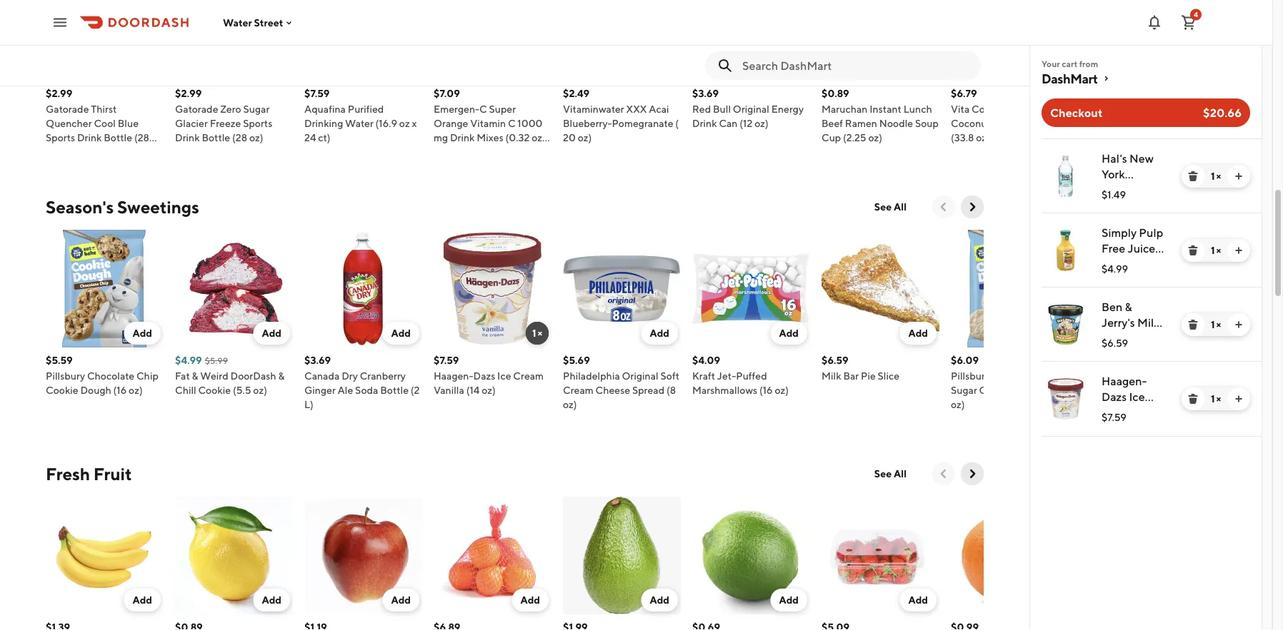Task type: vqa. For each thing, say whether or not it's contained in the screenshot.
the K
no



Task type: describe. For each thing, give the bounding box(es) containing it.
sweetings
[[117, 197, 199, 217]]

$6.79 vita coco original coconut water carton (33.8 oz)
[[951, 88, 1055, 144]]

add for the lemon image
[[262, 595, 282, 607]]

x inside $7.59 aquafina purified drinking water (16.9 oz x 24 ct)
[[412, 118, 417, 129]]

to
[[1023, 370, 1033, 382]]

$3.69 for canada
[[304, 355, 331, 367]]

add for clementines bag (3 lb) image
[[520, 595, 540, 607]]

your
[[1042, 59, 1060, 69]]

oz) inside $5.69 philadelphia original soft cream cheese spread (8 oz)
[[563, 399, 577, 411]]

open menu image
[[51, 14, 69, 31]]

chocolate
[[87, 370, 134, 382]]

add for kraft jet-puffed marshmallows (16 oz) image
[[779, 328, 799, 339]]

4
[[1194, 10, 1198, 19]]

add one to cart image
[[1233, 245, 1245, 257]]

$5.59 pillsbury chocolate chip cookie dough (16 oz)
[[46, 355, 158, 397]]

(2
[[411, 385, 420, 397]]

xxx
[[626, 103, 647, 115]]

sugar inside $6.09 pillsbury ready to bake! sugar cookie dough (16 oz)
[[951, 385, 977, 397]]

cool
[[94, 118, 116, 129]]

bar
[[843, 370, 859, 382]]

sports for sugar
[[243, 118, 272, 129]]

dashmart
[[1042, 71, 1098, 86]]

your cart from
[[1042, 59, 1098, 69]]

bake!
[[1035, 370, 1061, 382]]

cookie inside $6.09 pillsbury ready to bake! sugar cookie dough (16 oz)
[[979, 385, 1012, 397]]

add for the red bull original energy drink can (12 oz) image
[[779, 60, 799, 72]]

soft
[[661, 370, 679, 382]]

$6.09
[[951, 355, 979, 367]]

gatorade zero sugar glacier freeze sports drink bottle (28 oz) image
[[175, 0, 293, 81]]

clementines bag (3 lb) image
[[434, 497, 552, 615]]

vanilla
[[434, 385, 464, 397]]

add one to cart image for $7.59
[[1233, 394, 1245, 405]]

$2.99 for $2.99 gatorade thirst quencher cool blue sports drink bottle (28 oz)
[[46, 88, 72, 99]]

oz inside $7.09 emergen-c super orange vitamin c 1000 mg drink mixes (0.32 oz x 10 ct)
[[532, 132, 542, 144]]

$5.69
[[563, 355, 590, 367]]

oz) inside $4.09 kraft jet-puffed marshmallows (16 oz)
[[775, 385, 789, 397]]

oz) inside the $6.79 vita coco original coconut water carton (33.8 oz)
[[976, 132, 990, 144]]

marshmallows
[[692, 385, 757, 397]]

1 × for $1.49
[[1211, 170, 1221, 182]]

vitaminwater
[[563, 103, 624, 115]]

$6.59 milk bar pie slice
[[822, 355, 900, 382]]

add for fat & weird doordash & chill cookie (5.5 oz) image
[[262, 328, 282, 339]]

ginger
[[304, 385, 336, 397]]

remove item from cart image
[[1188, 319, 1199, 331]]

energy
[[772, 103, 804, 115]]

kraft jet-puffed marshmallows (16 oz) image
[[692, 230, 810, 348]]

(0.32
[[506, 132, 530, 144]]

see all link for sweetings
[[866, 196, 915, 219]]

cart
[[1062, 59, 1078, 69]]

$0.89
[[822, 88, 849, 99]]

pillsbury for $6.09
[[951, 370, 990, 382]]

from
[[1079, 59, 1098, 69]]

blue
[[118, 118, 139, 129]]

$7.09
[[434, 88, 460, 99]]

pulp
[[1139, 226, 1163, 240]]

simply pulp free juice orange (52 oz) image
[[1045, 229, 1088, 272]]

beef
[[822, 118, 843, 129]]

1000
[[518, 118, 543, 129]]

drink inside "$3.69 red bull original energy drink can (12 oz)"
[[692, 118, 717, 129]]

blueberry-
[[563, 118, 612, 129]]

drink inside $2.99 gatorade zero sugar glacier freeze sports drink bottle (28 oz)
[[175, 132, 200, 144]]

× for $4.99
[[1217, 245, 1221, 257]]

$0.89 maruchan instant lunch beef ramen noodle soup cup (2.25 oz)
[[822, 88, 939, 144]]

can
[[719, 118, 738, 129]]

orange for (52
[[1102, 258, 1141, 271]]

aquafina
[[304, 103, 346, 115]]

(2.25
[[843, 132, 866, 144]]

× for $7.59
[[1217, 393, 1221, 405]]

$6.59 for $6.59 milk bar pie slice
[[822, 355, 849, 367]]

bottle inside the $3.69 canada dry cranberry ginger ale soda bottle (2 l)
[[380, 385, 409, 397]]

drink inside '$2.99 gatorade thirst quencher cool blue sports drink bottle (28 oz)'
[[77, 132, 102, 144]]

(5.5
[[233, 385, 251, 397]]

1 × for $6.59
[[1211, 319, 1221, 331]]

emergen-c super orange vitamin c 1000 mg drink mixes (0.32 oz x 10 ct) image
[[434, 0, 552, 81]]

add for gala apple image
[[391, 595, 411, 607]]

remove item from cart image for $4.99
[[1188, 245, 1199, 257]]

(16 inside $4.09 kraft jet-puffed marshmallows (16 oz)
[[759, 385, 773, 397]]

water street
[[223, 17, 283, 28]]

gatorade for cool
[[46, 103, 89, 115]]

maruchan instant lunch beef ramen noodle soup cup (2.25 oz) image
[[822, 0, 940, 81]]

simply pulp free juice orange (52 oz)
[[1102, 226, 1163, 287]]

coco
[[972, 103, 996, 115]]

street
[[254, 17, 283, 28]]

season's sweetings link
[[46, 196, 199, 219]]

weird
[[200, 370, 228, 382]]

$2.99 gatorade zero sugar glacier freeze sports drink bottle (28 oz)
[[175, 88, 272, 144]]

fat
[[175, 370, 190, 382]]

original for carton
[[998, 103, 1035, 115]]

× for $6.59
[[1217, 319, 1221, 331]]

previous button of carousel image for season's sweetings
[[937, 200, 951, 214]]

$5.99
[[205, 356, 228, 366]]

vitaminwater xxx acai blueberry-pomegranate ( 20 oz) image
[[563, 0, 681, 81]]

4 items, open order cart image
[[1180, 14, 1198, 31]]

checkout
[[1050, 106, 1103, 120]]

1 × for $4.99
[[1211, 245, 1221, 257]]

$4.99 $5.99 fat & weird doordash & chill cookie (5.5 oz)
[[175, 355, 285, 397]]

Search DashMart search field
[[742, 58, 970, 74]]

milk
[[822, 370, 841, 382]]

red bull original energy drink can (12 oz) image
[[692, 0, 810, 81]]

sports for quencher
[[46, 132, 75, 144]]

mixes
[[477, 132, 504, 144]]

add for lime image
[[779, 595, 799, 607]]

cookie inside $4.99 $5.99 fat & weird doordash & chill cookie (5.5 oz)
[[198, 385, 231, 397]]

see for fresh fruit
[[874, 468, 892, 480]]

fresh
[[46, 464, 90, 484]]

see all link for fruit
[[866, 463, 915, 486]]

noodle
[[879, 118, 913, 129]]

jet-
[[717, 370, 736, 382]]

1 horizontal spatial haagen-dazs ice cream vanilla (14 oz) image
[[1045, 378, 1088, 421]]

notification bell image
[[1146, 14, 1163, 31]]

ct) inside $7.09 emergen-c super orange vitamin c 1000 mg drink mixes (0.32 oz x 10 ct)
[[447, 146, 459, 158]]

cheese
[[596, 385, 630, 397]]

oz) inside the $7.59 haagen-dazs ice cream vanilla (14 oz)
[[482, 385, 496, 397]]

glacier
[[175, 118, 208, 129]]

slice
[[878, 370, 900, 382]]

dry
[[342, 370, 358, 382]]

bottle for freeze
[[202, 132, 230, 144]]

aquafina purified drinking water (16.9 oz x 24 ct) image
[[304, 0, 422, 81]]

vitamin
[[470, 118, 506, 129]]

(12
[[740, 118, 753, 129]]

emergen-
[[434, 103, 479, 115]]

2 & from the left
[[278, 370, 285, 382]]

4 button
[[1175, 8, 1203, 37]]

drink inside $7.09 emergen-c super orange vitamin c 1000 mg drink mixes (0.32 oz x 10 ct)
[[450, 132, 475, 144]]

$2.49 vitaminwater xxx acai blueberry-pomegranate ( 20 oz)
[[563, 88, 679, 144]]

$3.69 canada dry cranberry ginger ale soda bottle (2 l)
[[304, 355, 420, 411]]

oz) inside $2.99 gatorade zero sugar glacier freeze sports drink bottle (28 oz)
[[249, 132, 263, 144]]

pillsbury chocolate chip cookie dough (16 oz) image
[[46, 230, 164, 348]]

canada
[[304, 370, 340, 382]]

coconut
[[951, 118, 991, 129]]

$3.69 red bull original energy drink can (12 oz)
[[692, 88, 804, 129]]

(28 for blue
[[134, 132, 149, 144]]

bull
[[713, 103, 731, 115]]

soda
[[355, 385, 378, 397]]

lunch
[[904, 103, 932, 115]]

all for sweetings
[[894, 201, 907, 213]]

haagen-
[[434, 370, 473, 382]]

(16 inside $6.09 pillsbury ready to bake! sugar cookie dough (16 oz)
[[1047, 385, 1060, 397]]

thirst
[[91, 103, 117, 115]]

philadelphia original soft cream cheese spread (8 oz) image
[[563, 230, 681, 348]]

oz) inside the '$0.89 maruchan instant lunch beef ramen noodle soup cup (2.25 oz)'
[[868, 132, 882, 144]]

0 horizontal spatial haagen-dazs ice cream vanilla (14 oz) image
[[434, 230, 552, 348]]

$20.66
[[1203, 106, 1242, 120]]

10
[[434, 146, 445, 158]]

x inside $7.09 emergen-c super orange vitamin c 1000 mg drink mixes (0.32 oz x 10 ct)
[[544, 132, 549, 144]]

orange for vitamin
[[434, 118, 468, 129]]

water street button
[[223, 17, 295, 28]]

$6.09 pillsbury ready to bake! sugar cookie dough (16 oz)
[[951, 355, 1061, 411]]



Task type: locate. For each thing, give the bounding box(es) containing it.
0 horizontal spatial $3.69
[[304, 355, 331, 367]]

gatorade up the glacier
[[175, 103, 218, 115]]

simply pulp free juice orange (52 oz) list
[[1030, 139, 1262, 437]]

1 horizontal spatial oz
[[532, 132, 542, 144]]

0 vertical spatial sugar
[[243, 103, 270, 115]]

water down 'coco'
[[993, 118, 1021, 129]]

1 horizontal spatial $6.59
[[1102, 338, 1128, 349]]

next button of carousel image
[[965, 467, 980, 482]]

carton
[[1023, 118, 1055, 129]]

previous button of carousel image
[[937, 200, 951, 214], [937, 467, 951, 482]]

simply
[[1102, 226, 1137, 240]]

previous button of carousel image left next button of carousel icon
[[937, 200, 951, 214]]

2 (16 from the left
[[759, 385, 773, 397]]

see all
[[874, 201, 907, 213], [874, 468, 907, 480]]

1 ×
[[1211, 170, 1221, 182], [1211, 245, 1221, 257], [1211, 319, 1221, 331], [532, 328, 542, 339], [1211, 393, 1221, 405]]

oz) right (12
[[755, 118, 769, 129]]

0 vertical spatial haagen-dazs ice cream vanilla (14 oz) image
[[434, 230, 552, 348]]

2 horizontal spatial water
[[993, 118, 1021, 129]]

1 vertical spatial oz
[[532, 132, 542, 144]]

gala apple image
[[304, 497, 422, 615]]

ct) right 24
[[318, 132, 331, 144]]

purified
[[348, 103, 384, 115]]

3 add one to cart image from the top
[[1233, 394, 1245, 405]]

1 horizontal spatial orange
[[1102, 258, 1141, 271]]

(28 inside '$2.99 gatorade thirst quencher cool blue sports drink bottle (28 oz)'
[[134, 132, 149, 144]]

1 horizontal spatial sugar
[[951, 385, 977, 397]]

1 horizontal spatial pillsbury
[[951, 370, 990, 382]]

$3.69 inside "$3.69 red bull original energy drink can (12 oz)"
[[692, 88, 719, 99]]

(16
[[113, 385, 127, 397], [759, 385, 773, 397], [1047, 385, 1060, 397]]

$4.99
[[1102, 263, 1128, 275], [175, 355, 202, 367]]

$6.59 up milk
[[822, 355, 849, 367]]

1 for $7.59
[[1211, 393, 1215, 405]]

original inside $5.69 philadelphia original soft cream cheese spread (8 oz)
[[622, 370, 659, 382]]

0 horizontal spatial water
[[223, 17, 252, 28]]

1 horizontal spatial $3.69
[[692, 88, 719, 99]]

free
[[1102, 242, 1126, 255]]

lime image
[[692, 497, 810, 615]]

2 pillsbury from the left
[[951, 370, 990, 382]]

cream inside $5.69 philadelphia original soft cream cheese spread (8 oz)
[[563, 385, 594, 397]]

(16.9
[[376, 118, 397, 129]]

avocado (each) image
[[563, 497, 681, 615]]

(28 down blue
[[134, 132, 149, 144]]

0 vertical spatial orange
[[434, 118, 468, 129]]

2 horizontal spatial (16
[[1047, 385, 1060, 397]]

& right fat
[[192, 370, 198, 382]]

oz) inside '$5.59 pillsbury chocolate chip cookie dough (16 oz)'
[[129, 385, 143, 397]]

dazs
[[473, 370, 495, 382]]

see all for season's sweetings
[[874, 201, 907, 213]]

mg
[[434, 132, 448, 144]]

0 horizontal spatial (16
[[113, 385, 127, 397]]

vita
[[951, 103, 970, 115]]

$7.59 inside simply pulp free juice orange (52 oz) list
[[1102, 412, 1127, 424]]

pillsbury inside $6.09 pillsbury ready to bake! sugar cookie dough (16 oz)
[[951, 370, 990, 382]]

1 horizontal spatial (16
[[759, 385, 773, 397]]

sugar inside $2.99 gatorade zero sugar glacier freeze sports drink bottle (28 oz)
[[243, 103, 270, 115]]

see for season's sweetings
[[874, 201, 892, 213]]

$4.99 up fat
[[175, 355, 202, 367]]

$7.59 inside $7.59 aquafina purified drinking water (16.9 oz x 24 ct)
[[304, 88, 330, 99]]

$7.59 inside the $7.59 haagen-dazs ice cream vanilla (14 oz)
[[434, 355, 459, 367]]

$4.99 inside simply pulp free juice orange (52 oz) list
[[1102, 263, 1128, 275]]

bottle down the cranberry
[[380, 385, 409, 397]]

1 vertical spatial remove item from cart image
[[1188, 245, 1199, 257]]

water left the street
[[223, 17, 252, 28]]

original up (12
[[733, 103, 770, 115]]

1 vertical spatial see
[[874, 468, 892, 480]]

0 vertical spatial $3.69
[[692, 88, 719, 99]]

1 horizontal spatial dough
[[1014, 385, 1045, 397]]

0 vertical spatial $7.59
[[304, 88, 330, 99]]

oz right (16.9
[[399, 118, 410, 129]]

quencher
[[46, 118, 92, 129]]

add for milk bar pie slice "image" on the right of the page
[[908, 328, 928, 339]]

1 see all link from the top
[[866, 196, 915, 219]]

c up "(0.32"
[[508, 118, 516, 129]]

all for fruit
[[894, 468, 907, 480]]

2 all from the top
[[894, 468, 907, 480]]

1 see from the top
[[874, 201, 892, 213]]

2 see from the top
[[874, 468, 892, 480]]

0 vertical spatial $4.99
[[1102, 263, 1128, 275]]

remove item from cart image for $7.59
[[1188, 394, 1199, 405]]

pillsbury for $5.59
[[46, 370, 85, 382]]

$7.09 emergen-c super orange vitamin c 1000 mg drink mixes (0.32 oz x 10 ct)
[[434, 88, 549, 158]]

2 vertical spatial remove item from cart image
[[1188, 394, 1199, 405]]

24
[[304, 132, 316, 144]]

0 vertical spatial cream
[[513, 370, 544, 382]]

2 cookie from the left
[[198, 385, 231, 397]]

gatorade for glacier
[[175, 103, 218, 115]]

dough
[[80, 385, 111, 397], [1014, 385, 1045, 397]]

add one to cart image
[[1233, 171, 1245, 182], [1233, 319, 1245, 331], [1233, 394, 1245, 405]]

maruchan
[[822, 103, 868, 115]]

add for strawberries (1 lb) image
[[908, 595, 928, 607]]

oz) down quencher
[[46, 146, 60, 158]]

$2.99 up quencher
[[46, 88, 72, 99]]

gatorade thirst quencher cool blue sports drink bottle (28 oz) image
[[46, 0, 164, 81]]

sugar down $6.09
[[951, 385, 977, 397]]

oz) down chip
[[129, 385, 143, 397]]

cup
[[822, 132, 841, 144]]

cookie inside '$5.59 pillsbury chocolate chip cookie dough (16 oz)'
[[46, 385, 78, 397]]

add for philadelphia original soft cream cheese spread (8 oz) image
[[650, 328, 670, 339]]

oz) right marshmallows
[[775, 385, 789, 397]]

1 $2.99 from the left
[[46, 88, 72, 99]]

0 vertical spatial add one to cart image
[[1233, 171, 1245, 182]]

1 horizontal spatial &
[[278, 370, 285, 382]]

cookie down ready
[[979, 385, 1012, 397]]

oz) left 24
[[249, 132, 263, 144]]

2 vertical spatial add one to cart image
[[1233, 394, 1245, 405]]

1 (28 from the left
[[134, 132, 149, 144]]

0 horizontal spatial $2.99
[[46, 88, 72, 99]]

x left 20
[[544, 132, 549, 144]]

0 vertical spatial sports
[[243, 118, 272, 129]]

orange
[[434, 118, 468, 129], [1102, 258, 1141, 271]]

3 remove item from cart image from the top
[[1188, 394, 1199, 405]]

1 vertical spatial sugar
[[951, 385, 977, 397]]

1 vertical spatial ct)
[[447, 146, 459, 158]]

drink right mg
[[450, 132, 475, 144]]

oz) inside $4.99 $5.99 fat & weird doordash & chill cookie (5.5 oz)
[[253, 385, 267, 397]]

$4.99 for $4.99 $5.99 fat & weird doordash & chill cookie (5.5 oz)
[[175, 355, 202, 367]]

oz) down $6.09
[[951, 399, 965, 411]]

canada dry cranberry ginger ale soda bottle (2 l) image
[[304, 230, 422, 348]]

$2.99 for $2.99 gatorade zero sugar glacier freeze sports drink bottle (28 oz)
[[175, 88, 202, 99]]

$7.59 for aquafina purified drinking water (16.9 oz x 24 ct)
[[304, 88, 330, 99]]

0 vertical spatial remove item from cart image
[[1188, 171, 1199, 182]]

original for can
[[733, 103, 770, 115]]

1 vertical spatial all
[[894, 468, 907, 480]]

1 × button
[[526, 322, 549, 345], [526, 322, 549, 345]]

bottle for blue
[[104, 132, 132, 144]]

oz down 1000
[[532, 132, 542, 144]]

(
[[675, 118, 679, 129]]

cream down philadelphia
[[563, 385, 594, 397]]

2 see all link from the top
[[866, 463, 915, 486]]

cookie down $5.59
[[46, 385, 78, 397]]

previous button of carousel image left next button of carousel image
[[937, 467, 951, 482]]

x
[[412, 118, 417, 129], [544, 132, 549, 144]]

0 horizontal spatial pillsbury
[[46, 370, 85, 382]]

(16 down chocolate
[[113, 385, 127, 397]]

$4.99 for $4.99
[[1102, 263, 1128, 275]]

original inside the $6.79 vita coco original coconut water carton (33.8 oz)
[[998, 103, 1035, 115]]

$2.49
[[563, 88, 590, 99]]

l)
[[304, 399, 314, 411]]

1 cookie from the left
[[46, 385, 78, 397]]

1 horizontal spatial $2.99
[[175, 88, 202, 99]]

water down the purified
[[345, 118, 374, 129]]

bottle down blue
[[104, 132, 132, 144]]

sugar
[[243, 103, 270, 115], [951, 385, 977, 397]]

cream right ice
[[513, 370, 544, 382]]

0 horizontal spatial sports
[[46, 132, 75, 144]]

drink down red
[[692, 118, 717, 129]]

water inside the $6.79 vita coco original coconut water carton (33.8 oz)
[[993, 118, 1021, 129]]

super
[[489, 103, 516, 115]]

orange inside simply pulp free juice orange (52 oz)
[[1102, 258, 1141, 271]]

drink down the cool at the left
[[77, 132, 102, 144]]

add one to cart image for $6.59
[[1233, 319, 1245, 331]]

bottle inside '$2.99 gatorade thirst quencher cool blue sports drink bottle (28 oz)'
[[104, 132, 132, 144]]

fat & weird doordash & chill cookie (5.5 oz) image
[[175, 230, 293, 348]]

bottle down freeze
[[202, 132, 230, 144]]

0 horizontal spatial c
[[479, 103, 487, 115]]

bottle inside $2.99 gatorade zero sugar glacier freeze sports drink bottle (28 oz)
[[202, 132, 230, 144]]

1 gatorade from the left
[[46, 103, 89, 115]]

pillsbury down $5.59
[[46, 370, 85, 382]]

(16 down bake!
[[1047, 385, 1060, 397]]

cream for haagen-dazs ice cream vanilla (14 oz)
[[513, 370, 544, 382]]

0 vertical spatial see all link
[[866, 196, 915, 219]]

sports inside '$2.99 gatorade thirst quencher cool blue sports drink bottle (28 oz)'
[[46, 132, 75, 144]]

1 horizontal spatial $7.59
[[434, 355, 459, 367]]

0 vertical spatial x
[[412, 118, 417, 129]]

1 horizontal spatial cookie
[[198, 385, 231, 397]]

dough inside $6.09 pillsbury ready to bake! sugar cookie dough (16 oz)
[[1014, 385, 1045, 397]]

hal's new york original sparkling seltzer water bottle (20 oz) image
[[1045, 155, 1088, 198]]

2 dough from the left
[[1014, 385, 1045, 397]]

drink down the glacier
[[175, 132, 200, 144]]

1 for $1.49
[[1211, 170, 1215, 182]]

0 horizontal spatial original
[[622, 370, 659, 382]]

1 horizontal spatial bottle
[[202, 132, 230, 144]]

philadelphia
[[563, 370, 620, 382]]

fruit
[[93, 464, 132, 484]]

oz inside $7.59 aquafina purified drinking water (16.9 oz x 24 ct)
[[399, 118, 410, 129]]

sports inside $2.99 gatorade zero sugar glacier freeze sports drink bottle (28 oz)
[[243, 118, 272, 129]]

(28
[[134, 132, 149, 144], [232, 132, 247, 144]]

c up the vitamin
[[479, 103, 487, 115]]

ct) inside $7.59 aquafina purified drinking water (16.9 oz x 24 ct)
[[318, 132, 331, 144]]

(8
[[667, 385, 676, 397]]

1 horizontal spatial x
[[544, 132, 549, 144]]

0 horizontal spatial (28
[[134, 132, 149, 144]]

$7.59
[[304, 88, 330, 99], [434, 355, 459, 367], [1102, 412, 1127, 424]]

sports down quencher
[[46, 132, 75, 144]]

$6.59 for $6.59
[[1102, 338, 1128, 349]]

2 add one to cart image from the top
[[1233, 319, 1245, 331]]

cookie down weird
[[198, 385, 231, 397]]

see all for fresh fruit
[[874, 468, 907, 480]]

(16 down puffed
[[759, 385, 773, 397]]

cream for philadelphia original soft cream cheese spread (8 oz)
[[563, 385, 594, 397]]

water inside $7.59 aquafina purified drinking water (16.9 oz x 24 ct)
[[345, 118, 374, 129]]

1 vertical spatial $6.59
[[822, 355, 849, 367]]

0 horizontal spatial cookie
[[46, 385, 78, 397]]

next button of carousel image
[[965, 200, 980, 214]]

1 vertical spatial $7.59
[[434, 355, 459, 367]]

2 (28 from the left
[[232, 132, 247, 144]]

add for pillsbury chocolate chip cookie dough (16 oz) image
[[132, 328, 152, 339]]

0 horizontal spatial $7.59
[[304, 88, 330, 99]]

juice
[[1128, 242, 1156, 255]]

&
[[192, 370, 198, 382], [278, 370, 285, 382]]

0 horizontal spatial bottle
[[104, 132, 132, 144]]

oz) down philadelphia
[[563, 399, 577, 411]]

season's
[[46, 197, 114, 217]]

0 vertical spatial ct)
[[318, 132, 331, 144]]

cookie
[[46, 385, 78, 397], [198, 385, 231, 397], [979, 385, 1012, 397]]

pillsbury down $6.09
[[951, 370, 990, 382]]

ready
[[992, 370, 1021, 382]]

1 vertical spatial see all
[[874, 468, 907, 480]]

add
[[779, 60, 799, 72], [132, 328, 152, 339], [262, 328, 282, 339], [391, 328, 411, 339], [650, 328, 670, 339], [779, 328, 799, 339], [908, 328, 928, 339], [132, 595, 152, 607], [262, 595, 282, 607], [391, 595, 411, 607], [520, 595, 540, 607], [650, 595, 670, 607], [779, 595, 799, 607], [908, 595, 928, 607]]

0 vertical spatial c
[[479, 103, 487, 115]]

(28 down freeze
[[232, 132, 247, 144]]

add for avocado (each) "image"
[[650, 595, 670, 607]]

0 horizontal spatial &
[[192, 370, 198, 382]]

banana (bunch) image
[[46, 497, 164, 615]]

1 vertical spatial orange
[[1102, 258, 1141, 271]]

× for $1.49
[[1217, 170, 1221, 182]]

oz) down ramen
[[868, 132, 882, 144]]

2 horizontal spatial $7.59
[[1102, 412, 1127, 424]]

1 horizontal spatial ct)
[[447, 146, 459, 158]]

$3.69 up red
[[692, 88, 719, 99]]

$7.59 aquafina purified drinking water (16.9 oz x 24 ct)
[[304, 88, 417, 144]]

oz)
[[755, 118, 769, 129], [249, 132, 263, 144], [578, 132, 592, 144], [868, 132, 882, 144], [976, 132, 990, 144], [46, 146, 60, 158], [1102, 273, 1118, 287], [129, 385, 143, 397], [253, 385, 267, 397], [482, 385, 496, 397], [775, 385, 789, 397], [563, 399, 577, 411], [951, 399, 965, 411]]

$1.49
[[1102, 189, 1126, 201]]

oz) down the blueberry- at the left of the page
[[578, 132, 592, 144]]

ct) right 10
[[447, 146, 459, 158]]

remove item from cart image
[[1188, 171, 1199, 182], [1188, 245, 1199, 257], [1188, 394, 1199, 405]]

1 vertical spatial see all link
[[866, 463, 915, 486]]

1 for $6.59
[[1211, 319, 1215, 331]]

2 gatorade from the left
[[175, 103, 218, 115]]

original up spread
[[622, 370, 659, 382]]

milk bar pie slice image
[[822, 230, 940, 348]]

gatorade inside '$2.99 gatorade thirst quencher cool blue sports drink bottle (28 oz)'
[[46, 103, 89, 115]]

dough down chocolate
[[80, 385, 111, 397]]

(16 inside '$5.59 pillsbury chocolate chip cookie dough (16 oz)'
[[113, 385, 127, 397]]

2 horizontal spatial original
[[998, 103, 1035, 115]]

1 previous button of carousel image from the top
[[937, 200, 951, 214]]

2 horizontal spatial bottle
[[380, 385, 409, 397]]

add for canada dry cranberry ginger ale soda bottle (2 l) image
[[391, 328, 411, 339]]

gatorade inside $2.99 gatorade zero sugar glacier freeze sports drink bottle (28 oz)
[[175, 103, 218, 115]]

oz) inside simply pulp free juice orange (52 oz)
[[1102, 273, 1118, 287]]

0 horizontal spatial gatorade
[[46, 103, 89, 115]]

2 horizontal spatial cookie
[[979, 385, 1012, 397]]

$4.99 down free
[[1102, 263, 1128, 275]]

$6.59 right ben & jerry's milk & cookies ice cream (16 oz) image
[[1102, 338, 1128, 349]]

$3.69 for red
[[692, 88, 719, 99]]

1 (16 from the left
[[113, 385, 127, 397]]

0 horizontal spatial dough
[[80, 385, 111, 397]]

orange down free
[[1102, 258, 1141, 271]]

kraft
[[692, 370, 715, 382]]

0 horizontal spatial $4.99
[[175, 355, 202, 367]]

$7.59 for haagen-dazs ice cream vanilla (14 oz)
[[434, 355, 459, 367]]

1 vertical spatial cream
[[563, 385, 594, 397]]

see
[[874, 201, 892, 213], [874, 468, 892, 480]]

oz) down free
[[1102, 273, 1118, 287]]

sugar right zero
[[243, 103, 270, 115]]

orange inside $7.09 emergen-c super orange vitamin c 1000 mg drink mixes (0.32 oz x 10 ct)
[[434, 118, 468, 129]]

oz) inside $6.09 pillsbury ready to bake! sugar cookie dough (16 oz)
[[951, 399, 965, 411]]

doordash
[[230, 370, 276, 382]]

$2.99 up the glacier
[[175, 88, 202, 99]]

$2.99 inside $2.99 gatorade zero sugar glacier freeze sports drink bottle (28 oz)
[[175, 88, 202, 99]]

2 previous button of carousel image from the top
[[937, 467, 951, 482]]

1 pillsbury from the left
[[46, 370, 85, 382]]

×
[[1217, 170, 1221, 182], [1217, 245, 1221, 257], [1217, 319, 1221, 331], [538, 328, 542, 339], [1217, 393, 1221, 405]]

1 horizontal spatial original
[[733, 103, 770, 115]]

1 for $4.99
[[1211, 245, 1215, 257]]

spread
[[632, 385, 665, 397]]

$3.69
[[692, 88, 719, 99], [304, 355, 331, 367]]

1 vertical spatial $3.69
[[304, 355, 331, 367]]

0 vertical spatial $6.59
[[1102, 338, 1128, 349]]

$6.59 inside $6.59 milk bar pie slice
[[822, 355, 849, 367]]

0 vertical spatial see
[[874, 201, 892, 213]]

dough inside '$5.59 pillsbury chocolate chip cookie dough (16 oz)'
[[80, 385, 111, 397]]

1 all from the top
[[894, 201, 907, 213]]

$6.59
[[1102, 338, 1128, 349], [822, 355, 849, 367]]

0 horizontal spatial oz
[[399, 118, 410, 129]]

1 horizontal spatial gatorade
[[175, 103, 218, 115]]

1 horizontal spatial $4.99
[[1102, 263, 1128, 275]]

2 see all from the top
[[874, 468, 907, 480]]

1 × for $7.59
[[1211, 393, 1221, 405]]

$6.79
[[951, 88, 977, 99]]

1 horizontal spatial water
[[345, 118, 374, 129]]

0 vertical spatial see all
[[874, 201, 907, 213]]

1 remove item from cart image from the top
[[1188, 171, 1199, 182]]

1 vertical spatial x
[[544, 132, 549, 144]]

$3.69 up canada
[[304, 355, 331, 367]]

chill
[[175, 385, 196, 397]]

oz) down coconut
[[976, 132, 990, 144]]

lemon image
[[175, 497, 293, 615]]

all
[[894, 201, 907, 213], [894, 468, 907, 480]]

oz) inside "$3.69 red bull original energy drink can (12 oz)"
[[755, 118, 769, 129]]

$6.59 inside simply pulp free juice orange (52 oz) list
[[1102, 338, 1128, 349]]

1 vertical spatial c
[[508, 118, 516, 129]]

0 horizontal spatial sugar
[[243, 103, 270, 115]]

0 vertical spatial all
[[894, 201, 907, 213]]

3 cookie from the left
[[979, 385, 1012, 397]]

oz
[[399, 118, 410, 129], [532, 132, 542, 144]]

gatorade up quencher
[[46, 103, 89, 115]]

original up carton
[[998, 103, 1035, 115]]

(28 inside $2.99 gatorade zero sugar glacier freeze sports drink bottle (28 oz)
[[232, 132, 247, 144]]

haagen-dazs ice cream vanilla (14 oz) image
[[434, 230, 552, 348], [1045, 378, 1088, 421]]

1 horizontal spatial c
[[508, 118, 516, 129]]

(33.8
[[951, 132, 974, 144]]

season's sweetings
[[46, 197, 199, 217]]

dough down to
[[1014, 385, 1045, 397]]

1 add one to cart image from the top
[[1233, 171, 1245, 182]]

cream
[[513, 370, 544, 382], [563, 385, 594, 397]]

ben & jerry's milk & cookies ice cream (16 oz) image
[[1045, 304, 1088, 347]]

drinking
[[304, 118, 343, 129]]

original inside "$3.69 red bull original energy drink can (12 oz)"
[[733, 103, 770, 115]]

2 vertical spatial $7.59
[[1102, 412, 1127, 424]]

0 horizontal spatial orange
[[434, 118, 468, 129]]

fresh fruit link
[[46, 463, 132, 486]]

2 $2.99 from the left
[[175, 88, 202, 99]]

1 see all from the top
[[874, 201, 907, 213]]

previous button of carousel image for fresh fruit
[[937, 467, 951, 482]]

1 vertical spatial sports
[[46, 132, 75, 144]]

20
[[563, 132, 576, 144]]

puffed
[[736, 370, 767, 382]]

strawberries (1 lb) image
[[822, 497, 940, 615]]

$4.99 inside $4.99 $5.99 fat & weird doordash & chill cookie (5.5 oz)
[[175, 355, 202, 367]]

1 vertical spatial previous button of carousel image
[[937, 467, 951, 482]]

0 vertical spatial previous button of carousel image
[[937, 200, 951, 214]]

fresh fruit
[[46, 464, 132, 484]]

0 horizontal spatial x
[[412, 118, 417, 129]]

orange down "emergen-"
[[434, 118, 468, 129]]

oz) inside '$2.99 gatorade thirst quencher cool blue sports drink bottle (28 oz)'
[[46, 146, 60, 158]]

oz) inside $2.49 vitaminwater xxx acai blueberry-pomegranate ( 20 oz)
[[578, 132, 592, 144]]

sports right freeze
[[243, 118, 272, 129]]

(28 for freeze
[[232, 132, 247, 144]]

2 remove item from cart image from the top
[[1188, 245, 1199, 257]]

1 horizontal spatial cream
[[563, 385, 594, 397]]

pie
[[861, 370, 876, 382]]

(52
[[1144, 258, 1161, 271]]

0 vertical spatial oz
[[399, 118, 410, 129]]

add one to cart image for $1.49
[[1233, 171, 1245, 182]]

pomegranate
[[612, 118, 673, 129]]

0 horizontal spatial cream
[[513, 370, 544, 382]]

1 vertical spatial $4.99
[[175, 355, 202, 367]]

& right doordash
[[278, 370, 285, 382]]

pillsbury inside '$5.59 pillsbury chocolate chip cookie dough (16 oz)'
[[46, 370, 85, 382]]

c
[[479, 103, 487, 115], [508, 118, 516, 129]]

cream inside the $7.59 haagen-dazs ice cream vanilla (14 oz)
[[513, 370, 544, 382]]

pillsbury
[[46, 370, 85, 382], [951, 370, 990, 382]]

$2.99
[[46, 88, 72, 99], [175, 88, 202, 99]]

$2.99 inside '$2.99 gatorade thirst quencher cool blue sports drink bottle (28 oz)'
[[46, 88, 72, 99]]

0 horizontal spatial ct)
[[318, 132, 331, 144]]

1 dough from the left
[[80, 385, 111, 397]]

remove item from cart image for $1.49
[[1188, 171, 1199, 182]]

x right (16.9
[[412, 118, 417, 129]]

add for banana (bunch) image
[[132, 595, 152, 607]]

1 horizontal spatial sports
[[243, 118, 272, 129]]

0 horizontal spatial $6.59
[[822, 355, 849, 367]]

1 & from the left
[[192, 370, 198, 382]]

1 vertical spatial add one to cart image
[[1233, 319, 1245, 331]]

$3.69 inside the $3.69 canada dry cranberry ginger ale soda bottle (2 l)
[[304, 355, 331, 367]]

oz) down dazs
[[482, 385, 496, 397]]

1 horizontal spatial (28
[[232, 132, 247, 144]]

oz) down doordash
[[253, 385, 267, 397]]

original
[[733, 103, 770, 115], [998, 103, 1035, 115], [622, 370, 659, 382]]

1 vertical spatial haagen-dazs ice cream vanilla (14 oz) image
[[1045, 378, 1088, 421]]

ale
[[338, 385, 353, 397]]

3 (16 from the left
[[1047, 385, 1060, 397]]



